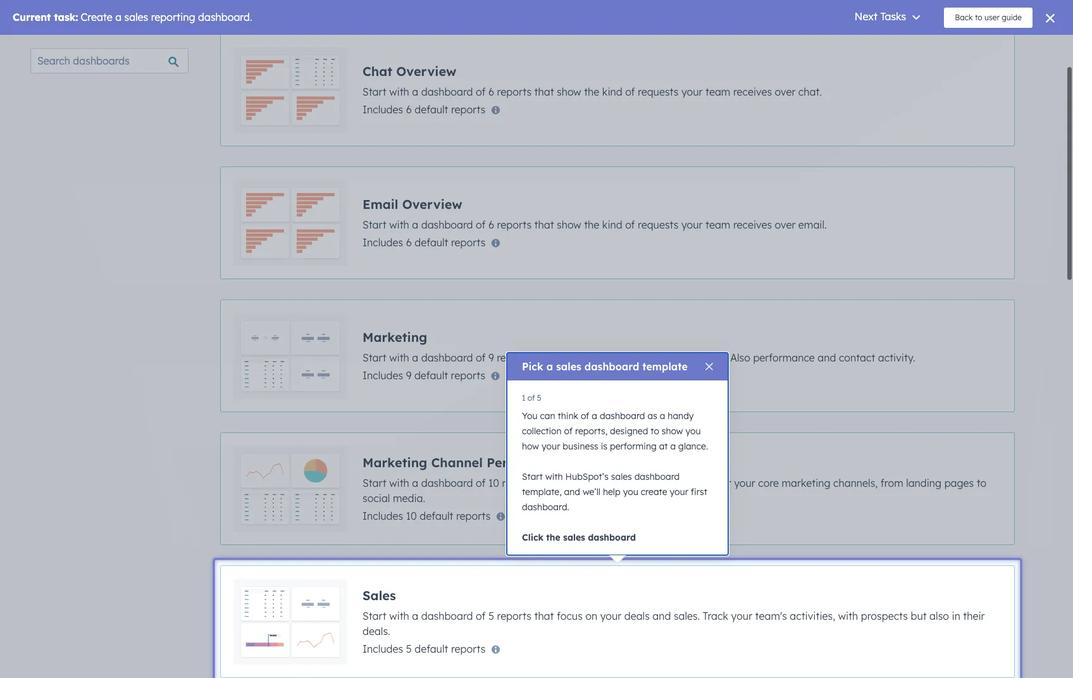 Task type: locate. For each thing, give the bounding box(es) containing it.
show
[[557, 85, 582, 98], [557, 218, 582, 231], [662, 425, 684, 437]]

and left we'll
[[564, 486, 581, 498]]

start up includes 9 default reports
[[363, 351, 387, 364]]

receives inside 'chat overview start with a dashboard of 6 reports that show the kind of requests your team receives over chat.'
[[734, 85, 773, 98]]

2 vertical spatial and
[[653, 609, 671, 622]]

2 requests from the top
[[638, 218, 679, 231]]

click the sales dashboard
[[522, 532, 636, 543]]

and
[[818, 351, 837, 364], [564, 486, 581, 498], [653, 609, 671, 622]]

1-14 of 14 results
[[30, 22, 100, 34]]

reports,
[[576, 425, 608, 437]]

activities,
[[790, 609, 836, 622]]

marketing inside marketing channel performance start with a dashboard of 10 reports that focus on monitoring key metrics for your core marketing channels, from landing pages to social media.
[[363, 454, 428, 470]]

1 of 5
[[522, 393, 542, 403]]

pick a sales dashboard template
[[522, 360, 688, 373]]

1 requests from the top
[[638, 85, 679, 98]]

sales right pick
[[557, 360, 582, 373]]

the
[[585, 85, 600, 98], [585, 218, 600, 231], [547, 532, 561, 543]]

with inside 'chat overview start with a dashboard of 6 reports that show the kind of requests your team receives over chat.'
[[390, 85, 410, 98]]

with inside email overview start with a dashboard of 6 reports that show the kind of requests your team receives over email.
[[390, 218, 410, 231]]

kind inside 'chat overview start with a dashboard of 6 reports that show the kind of requests your team receives over chat.'
[[603, 85, 623, 98]]

5 includes from the top
[[363, 642, 403, 655]]

your inside you can think of a dashboard as a handy collection of reports, designed to show you how your business is performing at a glance.
[[542, 441, 561, 452]]

none checkbox sales
[[220, 565, 1016, 678]]

1 vertical spatial kind
[[603, 218, 623, 231]]

with up "template,"
[[546, 471, 563, 482]]

with
[[390, 85, 410, 98], [390, 218, 410, 231], [390, 351, 410, 364], [546, 471, 563, 482], [390, 476, 410, 489], [390, 609, 410, 622], [839, 609, 859, 622]]

1 vertical spatial and
[[564, 486, 581, 498]]

team for chat overview
[[706, 85, 731, 98]]

requests
[[638, 85, 679, 98], [638, 218, 679, 231]]

a
[[412, 85, 419, 98], [412, 218, 419, 231], [412, 351, 419, 364], [547, 360, 553, 373], [592, 410, 598, 422], [660, 410, 666, 422], [671, 441, 676, 452], [412, 476, 419, 489], [412, 609, 419, 622]]

a inside 'chat overview start with a dashboard of 6 reports that show the kind of requests your team receives over chat.'
[[412, 85, 419, 98]]

5 inside sales start with a dashboard of 5 reports that focus on your deals and sales. track your team's activities, with prospects but also in their deals.
[[489, 609, 495, 622]]

performance
[[754, 351, 815, 364]]

on inside marketing start with a dashboard of 9 reports that focus on your website performance. also performance and contact activity.
[[586, 351, 598, 364]]

your
[[682, 85, 703, 98], [682, 218, 703, 231], [601, 351, 622, 364], [542, 441, 561, 452], [735, 476, 756, 489], [670, 486, 689, 498], [601, 609, 622, 622], [732, 609, 753, 622]]

overview inside 'chat overview start with a dashboard of 6 reports that show the kind of requests your team receives over chat.'
[[397, 63, 457, 79]]

5
[[537, 393, 542, 403], [489, 609, 495, 622], [406, 642, 412, 655]]

start up social
[[363, 476, 387, 489]]

includes
[[363, 103, 403, 116], [363, 236, 403, 249], [363, 369, 403, 381], [363, 509, 403, 522], [363, 642, 403, 655]]

sales right click
[[564, 532, 586, 543]]

sales
[[557, 360, 582, 373], [611, 471, 632, 482], [564, 532, 586, 543]]

create
[[220, 8, 262, 23]]

sales for pick a sales dashboard template
[[557, 360, 582, 373]]

4 includes from the top
[[363, 509, 403, 522]]

overview right chat in the left of the page
[[397, 63, 457, 79]]

glance.
[[679, 441, 709, 452]]

with right 'activities,'
[[839, 609, 859, 622]]

sales for click the sales dashboard
[[564, 532, 586, 543]]

0 horizontal spatial to
[[651, 425, 660, 437]]

their
[[964, 609, 986, 622]]

0 vertical spatial over
[[775, 85, 796, 98]]

on for marketing
[[586, 351, 598, 364]]

focus inside sales start with a dashboard of 5 reports that focus on your deals and sales. track your team's activities, with prospects but also in their deals.
[[557, 609, 583, 622]]

close image
[[706, 363, 714, 370]]

pick
[[522, 360, 544, 373]]

start inside marketing channel performance start with a dashboard of 10 reports that focus on monitoring key metrics for your core marketing channels, from landing pages to social media.
[[363, 476, 387, 489]]

receives
[[734, 85, 773, 98], [734, 218, 773, 231]]

first
[[691, 486, 708, 498]]

0 vertical spatial team
[[706, 85, 731, 98]]

start with hubspot's sales dashboard template, and we'll help you create your first dashboard.
[[522, 471, 708, 513]]

2 over from the top
[[775, 218, 796, 231]]

click
[[522, 532, 544, 543]]

focus for marketing
[[557, 351, 583, 364]]

0 vertical spatial the
[[585, 85, 600, 98]]

0 vertical spatial includes 6 default reports
[[363, 103, 486, 116]]

to
[[651, 425, 660, 437], [977, 476, 987, 489]]

you right help
[[623, 486, 639, 498]]

1 horizontal spatial to
[[977, 476, 987, 489]]

2 vertical spatial show
[[662, 425, 684, 437]]

you
[[522, 410, 538, 422]]

start inside email overview start with a dashboard of 6 reports that show the kind of requests your team receives over email.
[[363, 218, 387, 231]]

0 vertical spatial 10
[[489, 476, 500, 489]]

team for email overview
[[706, 218, 731, 231]]

from left templates
[[345, 8, 375, 23]]

on inside marketing channel performance start with a dashboard of 10 reports that focus on monitoring key metrics for your core marketing channels, from landing pages to social media.
[[591, 476, 603, 489]]

that inside marketing channel performance start with a dashboard of 10 reports that focus on monitoring key metrics for your core marketing channels, from landing pages to social media.
[[540, 476, 559, 489]]

0 vertical spatial requests
[[638, 85, 679, 98]]

over
[[775, 85, 796, 98], [775, 218, 796, 231]]

1 vertical spatial team
[[706, 218, 731, 231]]

sales image
[[234, 579, 348, 665]]

none checkbox containing sales
[[220, 565, 1016, 678]]

0 horizontal spatial and
[[564, 486, 581, 498]]

default for sales
[[415, 642, 449, 655]]

2 vertical spatial focus
[[557, 609, 583, 622]]

marketing inside marketing start with a dashboard of 9 reports that focus on your website performance. also performance and contact activity.
[[363, 329, 428, 345]]

reports inside 'chat overview start with a dashboard of 6 reports that show the kind of requests your team receives over chat.'
[[497, 85, 532, 98]]

0 vertical spatial from
[[345, 8, 375, 23]]

2 includes 6 default reports from the top
[[363, 236, 486, 249]]

1 vertical spatial 5
[[489, 609, 495, 622]]

reports inside marketing start with a dashboard of 9 reports that focus on your website performance. also performance and contact activity.
[[497, 351, 532, 364]]

1 horizontal spatial 9
[[489, 351, 494, 364]]

1 vertical spatial sales
[[611, 471, 632, 482]]

with up media.
[[390, 476, 410, 489]]

social
[[363, 492, 390, 504]]

includes inside sales option
[[363, 642, 403, 655]]

default inside sales option
[[415, 642, 449, 655]]

team inside email overview start with a dashboard of 6 reports that show the kind of requests your team receives over email.
[[706, 218, 731, 231]]

1 vertical spatial includes 6 default reports
[[363, 236, 486, 249]]

2 vertical spatial 5
[[406, 642, 412, 655]]

10 down 'performance'
[[489, 476, 500, 489]]

None checkbox
[[220, 167, 1016, 279], [220, 299, 1016, 412], [220, 167, 1016, 279], [220, 299, 1016, 412]]

0 horizontal spatial from
[[345, 8, 375, 23]]

0 vertical spatial to
[[651, 425, 660, 437]]

1 vertical spatial receives
[[734, 218, 773, 231]]

start
[[363, 85, 387, 98], [363, 218, 387, 231], [363, 351, 387, 364], [522, 471, 543, 482], [363, 476, 387, 489], [363, 609, 387, 622]]

overview right email at the left of the page
[[403, 196, 463, 212]]

includes 6 default reports down chat in the left of the page
[[363, 103, 486, 116]]

dashboard
[[422, 85, 473, 98], [422, 218, 473, 231], [422, 351, 473, 364], [585, 360, 640, 373], [600, 410, 646, 422], [635, 471, 680, 482], [422, 476, 473, 489], [588, 532, 636, 543], [422, 609, 473, 622]]

marketing
[[363, 329, 428, 345], [363, 454, 428, 470]]

1 horizontal spatial you
[[686, 425, 701, 437]]

on left website
[[586, 351, 598, 364]]

performance
[[487, 454, 569, 470]]

marketing up includes 9 default reports
[[363, 329, 428, 345]]

1 vertical spatial 10
[[406, 509, 417, 522]]

over inside email overview start with a dashboard of 6 reports that show the kind of requests your team receives over email.
[[775, 218, 796, 231]]

None checkbox
[[220, 34, 1016, 146], [220, 432, 1016, 545], [220, 565, 1016, 678], [220, 34, 1016, 146], [220, 432, 1016, 545]]

0 vertical spatial on
[[586, 351, 598, 364]]

14
[[38, 22, 48, 34], [61, 22, 71, 34]]

start down chat in the left of the page
[[363, 85, 387, 98]]

0 horizontal spatial 9
[[406, 369, 412, 381]]

to down as
[[651, 425, 660, 437]]

1 horizontal spatial 10
[[489, 476, 500, 489]]

focus
[[557, 351, 583, 364], [562, 476, 588, 489], [557, 609, 583, 622]]

help
[[603, 486, 621, 498]]

2 receives from the top
[[734, 218, 773, 231]]

the inside email overview start with a dashboard of 6 reports that show the kind of requests your team receives over email.
[[585, 218, 600, 231]]

2 horizontal spatial and
[[818, 351, 837, 364]]

from left the landing
[[881, 476, 904, 489]]

receives left email.
[[734, 218, 773, 231]]

over for email overview
[[775, 218, 796, 231]]

with up deals.
[[390, 609, 410, 622]]

0 vertical spatial overview
[[397, 63, 457, 79]]

and left contact
[[818, 351, 837, 364]]

show inside email overview start with a dashboard of 6 reports that show the kind of requests your team receives over email.
[[557, 218, 582, 231]]

of
[[50, 22, 59, 34], [476, 85, 486, 98], [626, 85, 635, 98], [476, 218, 486, 231], [626, 218, 635, 231], [476, 351, 486, 364], [528, 393, 535, 403], [581, 410, 590, 422], [565, 425, 573, 437], [476, 476, 486, 489], [476, 609, 486, 622]]

for
[[718, 476, 732, 489]]

2 vertical spatial on
[[586, 609, 598, 622]]

on left the deals
[[586, 609, 598, 622]]

chat
[[363, 63, 393, 79]]

0 vertical spatial focus
[[557, 351, 583, 364]]

create dashboards from templates
[[220, 8, 442, 23]]

key
[[661, 476, 677, 489]]

reports inside sales start with a dashboard of 5 reports that focus on your deals and sales. track your team's activities, with prospects but also in their deals.
[[497, 609, 532, 622]]

kind
[[603, 85, 623, 98], [603, 218, 623, 231]]

1 horizontal spatial 5
[[489, 609, 495, 622]]

and right the deals
[[653, 609, 671, 622]]

0 vertical spatial and
[[818, 351, 837, 364]]

performing
[[610, 441, 657, 452]]

show for chat overview
[[557, 85, 582, 98]]

1 vertical spatial from
[[881, 476, 904, 489]]

kind inside email overview start with a dashboard of 6 reports that show the kind of requests your team receives over email.
[[603, 218, 623, 231]]

with down email at the left of the page
[[390, 218, 410, 231]]

start inside sales start with a dashboard of 5 reports that focus on your deals and sales. track your team's activities, with prospects but also in their deals.
[[363, 609, 387, 622]]

2 marketing from the top
[[363, 454, 428, 470]]

1 vertical spatial show
[[557, 218, 582, 231]]

overview
[[397, 63, 457, 79], [403, 196, 463, 212]]

requests for email overview
[[638, 218, 679, 231]]

includes 5 default reports
[[363, 642, 486, 655]]

requests inside email overview start with a dashboard of 6 reports that show the kind of requests your team receives over email.
[[638, 218, 679, 231]]

1 kind from the top
[[603, 85, 623, 98]]

the for email overview
[[585, 218, 600, 231]]

1 vertical spatial focus
[[562, 476, 588, 489]]

start down email at the left of the page
[[363, 218, 387, 231]]

9 inside marketing start with a dashboard of 9 reports that focus on your website performance. also performance and contact activity.
[[489, 351, 494, 364]]

from inside marketing channel performance start with a dashboard of 10 reports that focus on monitoring key metrics for your core marketing channels, from landing pages to social media.
[[881, 476, 904, 489]]

1 receives from the top
[[734, 85, 773, 98]]

core
[[759, 476, 779, 489]]

team inside 'chat overview start with a dashboard of 6 reports that show the kind of requests your team receives over chat.'
[[706, 85, 731, 98]]

0 vertical spatial 5
[[537, 393, 542, 403]]

0 vertical spatial show
[[557, 85, 582, 98]]

1 horizontal spatial and
[[653, 609, 671, 622]]

includes for email overview
[[363, 236, 403, 249]]

1 marketing from the top
[[363, 329, 428, 345]]

your inside marketing start with a dashboard of 9 reports that focus on your website performance. also performance and contact activity.
[[601, 351, 622, 364]]

2 kind from the top
[[603, 218, 623, 231]]

0 vertical spatial marketing
[[363, 329, 428, 345]]

to inside you can think of a dashboard as a handy collection of reports, designed to show you how your business is performing at a glance.
[[651, 425, 660, 437]]

that
[[535, 85, 554, 98], [535, 218, 554, 231], [535, 351, 554, 364], [540, 476, 559, 489], [535, 609, 554, 622]]

team
[[706, 85, 731, 98], [706, 218, 731, 231]]

chat.
[[799, 85, 822, 98]]

1 vertical spatial on
[[591, 476, 603, 489]]

deals
[[625, 609, 650, 622]]

focus inside marketing start with a dashboard of 9 reports that focus on your website performance. also performance and contact activity.
[[557, 351, 583, 364]]

website
[[625, 351, 661, 364]]

1 team from the top
[[706, 85, 731, 98]]

1 vertical spatial to
[[977, 476, 987, 489]]

2 horizontal spatial 5
[[537, 393, 542, 403]]

1 vertical spatial over
[[775, 218, 796, 231]]

1 includes from the top
[[363, 103, 403, 116]]

start down 'performance'
[[522, 471, 543, 482]]

0 horizontal spatial 10
[[406, 509, 417, 522]]

3 includes from the top
[[363, 369, 403, 381]]

on left help
[[591, 476, 603, 489]]

includes 6 default reports for chat
[[363, 103, 486, 116]]

over left chat.
[[775, 85, 796, 98]]

0 horizontal spatial 14
[[38, 22, 48, 34]]

sales.
[[674, 609, 700, 622]]

0 vertical spatial sales
[[557, 360, 582, 373]]

channels,
[[834, 476, 878, 489]]

media.
[[393, 492, 426, 504]]

with up includes 9 default reports
[[390, 351, 410, 364]]

0 vertical spatial receives
[[734, 85, 773, 98]]

overview inside email overview start with a dashboard of 6 reports that show the kind of requests your team receives over email.
[[403, 196, 463, 212]]

0 vertical spatial kind
[[603, 85, 623, 98]]

2 vertical spatial sales
[[564, 532, 586, 543]]

10
[[489, 476, 500, 489], [406, 509, 417, 522]]

dashboard inside start with hubspot's sales dashboard template, and we'll help you create your first dashboard.
[[635, 471, 680, 482]]

performance.
[[664, 351, 728, 364]]

requests for chat overview
[[638, 85, 679, 98]]

over left email.
[[775, 218, 796, 231]]

1 vertical spatial you
[[623, 486, 639, 498]]

receives left chat.
[[734, 85, 773, 98]]

sales up help
[[611, 471, 632, 482]]

1 vertical spatial the
[[585, 218, 600, 231]]

includes 6 default reports down email at the left of the page
[[363, 236, 486, 249]]

the inside 'chat overview start with a dashboard of 6 reports that show the kind of requests your team receives over chat.'
[[585, 85, 600, 98]]

show inside 'chat overview start with a dashboard of 6 reports that show the kind of requests your team receives over chat.'
[[557, 85, 582, 98]]

0 vertical spatial you
[[686, 425, 701, 437]]

0 vertical spatial 9
[[489, 351, 494, 364]]

and inside start with hubspot's sales dashboard template, and we'll help you create your first dashboard.
[[564, 486, 581, 498]]

dashboards
[[266, 8, 341, 23]]

2 team from the top
[[706, 218, 731, 231]]

over inside 'chat overview start with a dashboard of 6 reports that show the kind of requests your team receives over chat.'
[[775, 85, 796, 98]]

sales inside start with hubspot's sales dashboard template, and we'll help you create your first dashboard.
[[611, 471, 632, 482]]

0 horizontal spatial you
[[623, 486, 639, 498]]

your inside email overview start with a dashboard of 6 reports that show the kind of requests your team receives over email.
[[682, 218, 703, 231]]

10 inside marketing channel performance start with a dashboard of 10 reports that focus on monitoring key metrics for your core marketing channels, from landing pages to social media.
[[489, 476, 500, 489]]

dashboard inside marketing start with a dashboard of 9 reports that focus on your website performance. also performance and contact activity.
[[422, 351, 473, 364]]

1 horizontal spatial 14
[[61, 22, 71, 34]]

1 14 from the left
[[38, 22, 48, 34]]

requests inside 'chat overview start with a dashboard of 6 reports that show the kind of requests your team receives over chat.'
[[638, 85, 679, 98]]

marketing up media.
[[363, 454, 428, 470]]

1 includes 6 default reports from the top
[[363, 103, 486, 116]]

dashboard inside marketing channel performance start with a dashboard of 10 reports that focus on monitoring key metrics for your core marketing channels, from landing pages to social media.
[[422, 476, 473, 489]]

2 14 from the left
[[61, 22, 71, 34]]

kind for email overview
[[603, 218, 623, 231]]

start up deals.
[[363, 609, 387, 622]]

2 includes from the top
[[363, 236, 403, 249]]

1 vertical spatial overview
[[403, 196, 463, 212]]

create
[[641, 486, 668, 498]]

default for chat overview
[[415, 103, 449, 116]]

your inside start with hubspot's sales dashboard template, and we'll help you create your first dashboard.
[[670, 486, 689, 498]]

default
[[415, 103, 449, 116], [415, 236, 449, 249], [415, 369, 448, 381], [420, 509, 454, 522], [415, 642, 449, 655]]

Search search field
[[30, 48, 189, 73]]

show inside you can think of a dashboard as a handy collection of reports, designed to show you how your business is performing at a glance.
[[662, 425, 684, 437]]

on
[[586, 351, 598, 364], [591, 476, 603, 489], [586, 609, 598, 622]]

1 horizontal spatial from
[[881, 476, 904, 489]]

1 vertical spatial requests
[[638, 218, 679, 231]]

10 down media.
[[406, 509, 417, 522]]

with inside marketing start with a dashboard of 9 reports that focus on your website performance. also performance and contact activity.
[[390, 351, 410, 364]]

you
[[686, 425, 701, 437], [623, 486, 639, 498]]

reports
[[497, 85, 532, 98], [451, 103, 486, 116], [497, 218, 532, 231], [451, 236, 486, 249], [497, 351, 532, 364], [451, 369, 486, 381], [502, 476, 537, 489], [456, 509, 491, 522], [497, 609, 532, 622], [451, 642, 486, 655]]

business
[[563, 441, 599, 452]]

with down chat in the left of the page
[[390, 85, 410, 98]]

that inside marketing start with a dashboard of 9 reports that focus on your website performance. also performance and contact activity.
[[535, 351, 554, 364]]

1 vertical spatial marketing
[[363, 454, 428, 470]]

on inside sales start with a dashboard of 5 reports that focus on your deals and sales. track your team's activities, with prospects but also in their deals.
[[586, 609, 598, 622]]

receives inside email overview start with a dashboard of 6 reports that show the kind of requests your team receives over email.
[[734, 218, 773, 231]]

1 over from the top
[[775, 85, 796, 98]]

to right pages
[[977, 476, 987, 489]]

you up glance.
[[686, 425, 701, 437]]



Task type: vqa. For each thing, say whether or not it's contained in the screenshot.
Unassigned
no



Task type: describe. For each thing, give the bounding box(es) containing it.
template
[[643, 360, 688, 373]]

dashboard inside you can think of a dashboard as a handy collection of reports, designed to show you how your business is performing at a glance.
[[600, 410, 646, 422]]

pages
[[945, 476, 975, 489]]

overview for chat overview
[[397, 63, 457, 79]]

marketing for start
[[363, 329, 428, 345]]

that inside sales start with a dashboard of 5 reports that focus on your deals and sales. track your team's activities, with prospects but also in their deals.
[[535, 609, 554, 622]]

a inside marketing start with a dashboard of 9 reports that focus on your website performance. also performance and contact activity.
[[412, 351, 419, 364]]

as
[[648, 410, 658, 422]]

dashboard inside sales start with a dashboard of 5 reports that focus on your deals and sales. track your team's activities, with prospects but also in their deals.
[[422, 609, 473, 622]]

a inside sales start with a dashboard of 5 reports that focus on your deals and sales. track your team's activities, with prospects but also in their deals.
[[412, 609, 419, 622]]

focus inside marketing channel performance start with a dashboard of 10 reports that focus on monitoring key metrics for your core marketing channels, from landing pages to social media.
[[562, 476, 588, 489]]

receives for chat overview
[[734, 85, 773, 98]]

team's
[[756, 609, 788, 622]]

but
[[911, 609, 927, 622]]

a inside marketing channel performance start with a dashboard of 10 reports that focus on monitoring key metrics for your core marketing channels, from landing pages to social media.
[[412, 476, 419, 489]]

email.
[[799, 218, 827, 231]]

prospects
[[862, 609, 909, 622]]

and inside sales start with a dashboard of 5 reports that focus on your deals and sales. track your team's activities, with prospects but also in their deals.
[[653, 609, 671, 622]]

with inside start with hubspot's sales dashboard template, and we'll help you create your first dashboard.
[[546, 471, 563, 482]]

how
[[522, 441, 540, 452]]

at
[[660, 441, 668, 452]]

includes for marketing channel performance
[[363, 509, 403, 522]]

track
[[703, 609, 729, 622]]

default for marketing
[[415, 369, 448, 381]]

marketing for channel
[[363, 454, 428, 470]]

we'll
[[583, 486, 601, 498]]

also
[[930, 609, 950, 622]]

receives for email overview
[[734, 218, 773, 231]]

default for email overview
[[415, 236, 449, 249]]

designed
[[610, 425, 649, 437]]

dashboard inside email overview start with a dashboard of 6 reports that show the kind of requests your team receives over email.
[[422, 218, 473, 231]]

dashboard.
[[522, 501, 570, 513]]

the for chat overview
[[585, 85, 600, 98]]

of inside marketing start with a dashboard of 9 reports that focus on your website performance. also performance and contact activity.
[[476, 351, 486, 364]]

on for sales
[[586, 609, 598, 622]]

chat overview start with a dashboard of 6 reports that show the kind of requests your team receives over chat.
[[363, 63, 822, 98]]

6 inside email overview start with a dashboard of 6 reports that show the kind of requests your team receives over email.
[[489, 218, 495, 231]]

metrics
[[680, 476, 715, 489]]

start inside marketing start with a dashboard of 9 reports that focus on your website performance. also performance and contact activity.
[[363, 351, 387, 364]]

6 inside 'chat overview start with a dashboard of 6 reports that show the kind of requests your team receives over chat.'
[[489, 85, 495, 98]]

also
[[731, 351, 751, 364]]

start inside 'chat overview start with a dashboard of 6 reports that show the kind of requests your team receives over chat.'
[[363, 85, 387, 98]]

can
[[540, 410, 556, 422]]

sales start with a dashboard of 5 reports that focus on your deals and sales. track your team's activities, with prospects but also in their deals.
[[363, 587, 986, 637]]

templates
[[379, 8, 442, 23]]

default for marketing channel performance
[[420, 509, 454, 522]]

overview for email overview
[[403, 196, 463, 212]]

email
[[363, 196, 399, 212]]

deals.
[[363, 625, 391, 637]]

1
[[522, 393, 526, 403]]

of inside marketing channel performance start with a dashboard of 10 reports that focus on monitoring key metrics for your core marketing channels, from landing pages to social media.
[[476, 476, 486, 489]]

includes 10 default reports
[[363, 509, 491, 522]]

is
[[601, 441, 608, 452]]

0 horizontal spatial 5
[[406, 642, 412, 655]]

focus for sales
[[557, 609, 583, 622]]

dashboard inside 'chat overview start with a dashboard of 6 reports that show the kind of requests your team receives over chat.'
[[422, 85, 473, 98]]

with inside marketing channel performance start with a dashboard of 10 reports that focus on monitoring key metrics for your core marketing channels, from landing pages to social media.
[[390, 476, 410, 489]]

that inside email overview start with a dashboard of 6 reports that show the kind of requests your team receives over email.
[[535, 218, 554, 231]]

template,
[[522, 486, 562, 498]]

in
[[953, 609, 961, 622]]

a inside email overview start with a dashboard of 6 reports that show the kind of requests your team receives over email.
[[412, 218, 419, 231]]

kind for chat overview
[[603, 85, 623, 98]]

includes for chat overview
[[363, 103, 403, 116]]

your inside marketing channel performance start with a dashboard of 10 reports that focus on monitoring key metrics for your core marketing channels, from landing pages to social media.
[[735, 476, 756, 489]]

landing
[[907, 476, 942, 489]]

and inside marketing start with a dashboard of 9 reports that focus on your website performance. also performance and contact activity.
[[818, 351, 837, 364]]

includes 9 default reports
[[363, 369, 486, 381]]

to inside marketing channel performance start with a dashboard of 10 reports that focus on monitoring key metrics for your core marketing channels, from landing pages to social media.
[[977, 476, 987, 489]]

reports inside email overview start with a dashboard of 6 reports that show the kind of requests your team receives over email.
[[497, 218, 532, 231]]

show for email overview
[[557, 218, 582, 231]]

marketing
[[782, 476, 831, 489]]

marketing start with a dashboard of 9 reports that focus on your website performance. also performance and contact activity.
[[363, 329, 916, 364]]

includes for sales
[[363, 642, 403, 655]]

sales
[[363, 587, 396, 603]]

start inside start with hubspot's sales dashboard template, and we'll help you create your first dashboard.
[[522, 471, 543, 482]]

that inside 'chat overview start with a dashboard of 6 reports that show the kind of requests your team receives over chat.'
[[535, 85, 554, 98]]

2 vertical spatial the
[[547, 532, 561, 543]]

of inside sales start with a dashboard of 5 reports that focus on your deals and sales. track your team's activities, with prospects but also in their deals.
[[476, 609, 486, 622]]

1 vertical spatial 9
[[406, 369, 412, 381]]

1-
[[30, 22, 38, 34]]

you can think of a dashboard as a handy collection of reports, designed to show you how your business is performing at a glance.
[[522, 410, 709, 452]]

hubspot's
[[566, 471, 609, 482]]

channel
[[432, 454, 483, 470]]

marketing channel performance start with a dashboard of 10 reports that focus on monitoring key metrics for your core marketing channels, from landing pages to social media.
[[363, 454, 987, 504]]

includes for marketing
[[363, 369, 403, 381]]

you inside start with hubspot's sales dashboard template, and we'll help you create your first dashboard.
[[623, 486, 639, 498]]

over for chat overview
[[775, 85, 796, 98]]

collection
[[522, 425, 562, 437]]

reports inside marketing channel performance start with a dashboard of 10 reports that focus on monitoring key metrics for your core marketing channels, from landing pages to social media.
[[502, 476, 537, 489]]

email overview start with a dashboard of 6 reports that show the kind of requests your team receives over email.
[[363, 196, 827, 231]]

monitoring
[[606, 476, 658, 489]]

handy
[[668, 410, 694, 422]]

activity.
[[879, 351, 916, 364]]

results
[[73, 22, 100, 34]]

contact
[[840, 351, 876, 364]]

your inside 'chat overview start with a dashboard of 6 reports that show the kind of requests your team receives over chat.'
[[682, 85, 703, 98]]

you inside you can think of a dashboard as a handy collection of reports, designed to show you how your business is performing at a glance.
[[686, 425, 701, 437]]

think
[[558, 410, 579, 422]]

includes 6 default reports for email
[[363, 236, 486, 249]]



